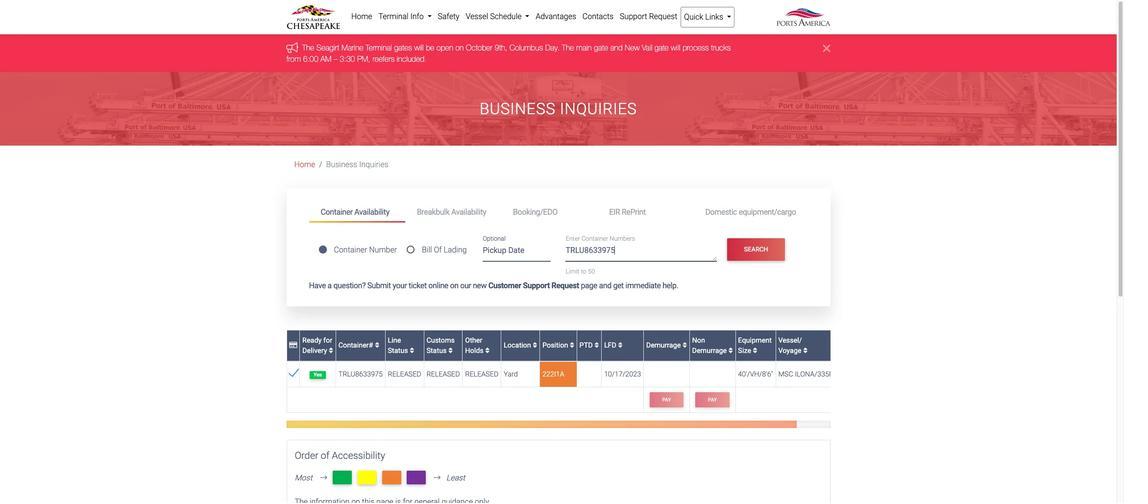 Task type: vqa. For each thing, say whether or not it's contained in the screenshot.
Position
yes



Task type: describe. For each thing, give the bounding box(es) containing it.
vessel/ voyage
[[779, 336, 804, 355]]

location link
[[504, 341, 538, 350]]

3:30
[[340, 54, 355, 63]]

size
[[739, 347, 752, 355]]

1 will from the left
[[414, 43, 424, 52]]

1 the from the left
[[302, 43, 314, 52]]

enter
[[566, 235, 580, 242]]

of
[[434, 245, 442, 255]]

limit
[[566, 268, 580, 275]]

0 vertical spatial business inquiries
[[480, 100, 637, 118]]

delivery
[[303, 347, 327, 355]]

6:00
[[303, 54, 318, 63]]

least
[[447, 473, 465, 483]]

eir reprint
[[610, 207, 646, 216]]

10/17/2023
[[604, 370, 641, 378]]

terminal inside "link"
[[379, 12, 409, 21]]

ptd
[[580, 341, 595, 350]]

eir
[[610, 207, 620, 216]]

line
[[388, 336, 401, 344]]

4 mt from the left
[[411, 472, 422, 483]]

222i1a
[[543, 370, 565, 378]]

40'/vh/8'6"
[[739, 370, 774, 378]]

customs status
[[427, 336, 455, 355]]

october
[[466, 43, 493, 52]]

our
[[460, 281, 471, 290]]

sort image down customs
[[449, 347, 453, 354]]

50
[[588, 268, 595, 275]]

equipment
[[739, 336, 772, 344]]

holds
[[465, 347, 484, 355]]

links
[[706, 12, 724, 22]]

breakbulk availability link
[[405, 203, 502, 221]]

position
[[543, 341, 570, 350]]

included.
[[397, 54, 427, 63]]

2 long arrow right image from the left
[[430, 474, 445, 482]]

1 vertical spatial on
[[450, 281, 459, 290]]

open
[[437, 43, 453, 52]]

1 released from the left
[[388, 370, 422, 378]]

1 mt from the left
[[337, 472, 348, 483]]

2 mt from the left
[[362, 472, 373, 483]]

1 vertical spatial and
[[599, 281, 612, 290]]

ready for delivery
[[303, 336, 332, 355]]

submit
[[368, 281, 391, 290]]

0 horizontal spatial demurrage
[[647, 341, 683, 350]]

search button
[[728, 238, 785, 261]]

quick
[[684, 12, 704, 22]]

lfd link
[[604, 341, 623, 350]]

immediate
[[626, 281, 661, 290]]

a
[[328, 281, 332, 290]]

ptd link
[[580, 341, 599, 350]]

other
[[465, 336, 483, 344]]

ticket
[[409, 281, 427, 290]]

terminal info
[[379, 12, 426, 21]]

reefers
[[373, 54, 395, 63]]

0 horizontal spatial business inquiries
[[326, 160, 389, 169]]

page
[[581, 281, 598, 290]]

0 horizontal spatial home link
[[294, 160, 315, 169]]

equipment/cargo
[[739, 207, 796, 216]]

demurrage inside non demurrage
[[693, 347, 727, 355]]

limit to 50
[[566, 268, 595, 275]]

vessel schedule
[[466, 12, 524, 21]]

sort image for demurrage
[[729, 347, 733, 354]]

–
[[334, 54, 338, 63]]

0 horizontal spatial inquiries
[[359, 160, 389, 169]]

line status
[[388, 336, 410, 355]]

trlu8633975
[[339, 370, 383, 378]]

vessel schedule link
[[463, 7, 533, 26]]

yard
[[504, 370, 518, 378]]

order
[[295, 449, 319, 461]]

3 mt from the left
[[386, 472, 398, 483]]

on inside the seagirt marine terminal gates will be open on october 9th, columbus day. the main gate and new vail gate will process trucks from 6:00 am – 3:30 pm, reefers included.
[[456, 43, 464, 52]]

2 will from the left
[[671, 43, 681, 52]]

lfd
[[604, 341, 619, 350]]

1 horizontal spatial inquiries
[[560, 100, 637, 118]]

process
[[683, 43, 709, 52]]

voyage
[[779, 347, 802, 355]]

sort image for voyage
[[804, 347, 808, 354]]

yes
[[314, 372, 322, 378]]

sort image inside location link
[[533, 342, 538, 349]]

help.
[[663, 281, 679, 290]]

vail
[[642, 43, 653, 52]]

quick links link
[[681, 7, 735, 27]]

container#
[[339, 341, 375, 350]]

equipment size
[[739, 336, 772, 355]]

lading
[[444, 245, 467, 255]]

advantages link
[[533, 7, 580, 26]]

container for container number
[[334, 245, 367, 255]]

0 vertical spatial home
[[351, 12, 372, 21]]

search
[[744, 246, 769, 253]]

your
[[393, 281, 407, 290]]

have a question? submit your ticket online on our new customer support request page and get immediate help.
[[309, 281, 679, 290]]

credit card image
[[289, 342, 297, 349]]



Task type: locate. For each thing, give the bounding box(es) containing it.
and left new
[[611, 43, 623, 52]]

2 availability from the left
[[452, 207, 487, 216]]

and left get
[[599, 281, 612, 290]]

long arrow right image right most
[[316, 474, 331, 482]]

sort image down equipment
[[753, 347, 758, 354]]

and
[[611, 43, 623, 52], [599, 281, 612, 290]]

status for line
[[388, 347, 408, 355]]

sort image inside container# link
[[375, 342, 380, 349]]

1 horizontal spatial availability
[[452, 207, 487, 216]]

seagirt
[[317, 43, 340, 52]]

0 vertical spatial inquiries
[[560, 100, 637, 118]]

breakbulk
[[417, 207, 450, 216]]

status inside customs status
[[427, 347, 447, 355]]

day.
[[546, 43, 560, 52]]

0 vertical spatial on
[[456, 43, 464, 52]]

1 status from the left
[[388, 347, 408, 355]]

2 released from the left
[[427, 370, 460, 378]]

3 released from the left
[[465, 370, 499, 378]]

other holds
[[465, 336, 486, 355]]

location
[[504, 341, 533, 350]]

safety link
[[435, 7, 463, 26]]

non
[[693, 336, 706, 344]]

get
[[614, 281, 624, 290]]

question?
[[334, 281, 366, 290]]

demurrage
[[647, 341, 683, 350], [693, 347, 727, 355]]

support inside support request link
[[620, 12, 648, 21]]

container
[[321, 207, 353, 216], [582, 235, 609, 242], [334, 245, 367, 255]]

0 horizontal spatial business
[[326, 160, 357, 169]]

status inside line status
[[388, 347, 408, 355]]

2 vertical spatial container
[[334, 245, 367, 255]]

0 horizontal spatial availability
[[355, 207, 390, 216]]

0 horizontal spatial home
[[294, 160, 315, 169]]

gates
[[394, 43, 412, 52]]

availability for breakbulk availability
[[452, 207, 487, 216]]

1 horizontal spatial home
[[351, 12, 372, 21]]

accessibility
[[332, 449, 385, 461]]

customer support request link
[[489, 281, 579, 290]]

support right customer
[[523, 281, 550, 290]]

the right day.
[[562, 43, 574, 52]]

long arrow right image
[[316, 474, 331, 482], [430, 474, 445, 482]]

safety
[[438, 12, 460, 21]]

msc
[[779, 370, 794, 378]]

0 horizontal spatial will
[[414, 43, 424, 52]]

1 horizontal spatial released
[[427, 370, 460, 378]]

bill of lading
[[422, 245, 467, 255]]

sort image left non
[[683, 342, 687, 349]]

contacts link
[[580, 7, 617, 26]]

demurrage down non
[[693, 347, 727, 355]]

sort image right voyage
[[804, 347, 808, 354]]

inquiries
[[560, 100, 637, 118], [359, 160, 389, 169]]

the seagirt marine terminal gates will be open on october 9th, columbus day. the main gate and new vail gate will process trucks from 6:00 am – 3:30 pm, reefers included. alert
[[0, 35, 1117, 72]]

1 horizontal spatial demurrage
[[693, 347, 727, 355]]

0 horizontal spatial the
[[302, 43, 314, 52]]

will left be
[[414, 43, 424, 52]]

online
[[429, 281, 449, 290]]

1 horizontal spatial the
[[562, 43, 574, 52]]

home
[[351, 12, 372, 21], [294, 160, 315, 169]]

1 vertical spatial inquiries
[[359, 160, 389, 169]]

1 vertical spatial support
[[523, 281, 550, 290]]

2 the from the left
[[562, 43, 574, 52]]

availability for container availability
[[355, 207, 390, 216]]

request left "quick"
[[649, 12, 678, 21]]

mt
[[337, 472, 348, 483], [362, 472, 373, 483], [386, 472, 398, 483], [411, 472, 422, 483]]

sort image inside position link
[[570, 342, 575, 349]]

will left the process
[[671, 43, 681, 52]]

container up container number
[[321, 207, 353, 216]]

0 vertical spatial business
[[480, 100, 556, 118]]

position link
[[543, 341, 575, 350]]

container left number
[[334, 245, 367, 255]]

main
[[577, 43, 592, 52]]

sort image up 10/17/2023
[[619, 342, 623, 349]]

new
[[473, 281, 487, 290]]

request
[[649, 12, 678, 21], [552, 281, 579, 290]]

sort image down for
[[329, 347, 333, 354]]

demurrage link
[[647, 341, 687, 350]]

0 vertical spatial request
[[649, 12, 678, 21]]

advantages
[[536, 12, 577, 21]]

reprint
[[622, 207, 646, 216]]

breakbulk availability
[[417, 207, 487, 216]]

released
[[388, 370, 422, 378], [427, 370, 460, 378], [465, 370, 499, 378]]

ready
[[303, 336, 322, 344]]

1 horizontal spatial gate
[[655, 43, 669, 52]]

0 horizontal spatial support
[[523, 281, 550, 290]]

1 availability from the left
[[355, 207, 390, 216]]

sort image
[[375, 342, 380, 349], [533, 342, 538, 349], [570, 342, 575, 349], [619, 342, 623, 349], [329, 347, 333, 354], [410, 347, 414, 354], [449, 347, 453, 354], [753, 347, 758, 354]]

0 horizontal spatial long arrow right image
[[316, 474, 331, 482]]

sort image inside demurrage link
[[683, 342, 687, 349]]

1 vertical spatial home link
[[294, 160, 315, 169]]

have
[[309, 281, 326, 290]]

1 vertical spatial business inquiries
[[326, 160, 389, 169]]

1 long arrow right image from the left
[[316, 474, 331, 482]]

gate right main
[[594, 43, 608, 52]]

2 status from the left
[[427, 347, 447, 355]]

sort image left customs status
[[410, 347, 414, 354]]

container availability
[[321, 207, 390, 216]]

sort image left size
[[729, 347, 733, 354]]

1 horizontal spatial will
[[671, 43, 681, 52]]

bullhorn image
[[287, 42, 302, 53]]

request down the limit
[[552, 281, 579, 290]]

customer
[[489, 281, 521, 290]]

sort image for holds
[[486, 347, 490, 354]]

1 horizontal spatial business inquiries
[[480, 100, 637, 118]]

long arrow right image left the least
[[430, 474, 445, 482]]

pm,
[[357, 54, 371, 63]]

domestic
[[706, 207, 737, 216]]

to
[[581, 268, 587, 275]]

contacts
[[583, 12, 614, 21]]

sort image inside ptd 'link'
[[595, 342, 599, 349]]

booking/edo
[[513, 207, 558, 216]]

1 horizontal spatial request
[[649, 12, 678, 21]]

status down line
[[388, 347, 408, 355]]

order of accessibility
[[295, 449, 385, 461]]

1 vertical spatial container
[[582, 235, 609, 242]]

sort image
[[595, 342, 599, 349], [683, 342, 687, 349], [486, 347, 490, 354], [729, 347, 733, 354], [804, 347, 808, 354]]

terminal inside the seagirt marine terminal gates will be open on october 9th, columbus day. the main gate and new vail gate will process trucks from 6:00 am – 3:30 pm, reefers included.
[[366, 43, 392, 52]]

close image
[[823, 42, 831, 54]]

status for customs
[[427, 347, 447, 355]]

support up new
[[620, 12, 648, 21]]

sort image inside the 'lfd' link
[[619, 342, 623, 349]]

vessel
[[466, 12, 488, 21]]

business
[[480, 100, 556, 118], [326, 160, 357, 169]]

the seagirt marine terminal gates will be open on october 9th, columbus day. the main gate and new vail gate will process trucks from 6:00 am – 3:30 pm, reefers included. link
[[287, 43, 731, 63]]

released down line status
[[388, 370, 422, 378]]

terminal up "reefers"
[[366, 43, 392, 52]]

the up 6:00
[[302, 43, 314, 52]]

support request
[[620, 12, 678, 21]]

0 vertical spatial container
[[321, 207, 353, 216]]

2 gate from the left
[[655, 43, 669, 52]]

0 vertical spatial terminal
[[379, 12, 409, 21]]

0 horizontal spatial status
[[388, 347, 408, 355]]

schedule
[[490, 12, 522, 21]]

on right the open
[[456, 43, 464, 52]]

gate right vail
[[655, 43, 669, 52]]

sort image left line
[[375, 342, 380, 349]]

gate
[[594, 43, 608, 52], [655, 43, 669, 52]]

1 horizontal spatial business
[[480, 100, 556, 118]]

0 horizontal spatial request
[[552, 281, 579, 290]]

enter container numbers
[[566, 235, 636, 242]]

home link
[[348, 7, 376, 26], [294, 160, 315, 169]]

1 horizontal spatial status
[[427, 347, 447, 355]]

from
[[287, 54, 301, 63]]

demurrage left non
[[647, 341, 683, 350]]

0 vertical spatial and
[[611, 43, 623, 52]]

0 vertical spatial home link
[[348, 7, 376, 26]]

business inquiries
[[480, 100, 637, 118], [326, 160, 389, 169]]

terminal left info
[[379, 12, 409, 21]]

availability right breakbulk
[[452, 207, 487, 216]]

1 horizontal spatial support
[[620, 12, 648, 21]]

availability up container number
[[355, 207, 390, 216]]

0 vertical spatial support
[[620, 12, 648, 21]]

Optional text field
[[483, 242, 551, 262]]

1 vertical spatial business
[[326, 160, 357, 169]]

customs
[[427, 336, 455, 344]]

booking/edo link
[[502, 203, 598, 221]]

and inside the seagirt marine terminal gates will be open on october 9th, columbus day. the main gate and new vail gate will process trucks from 6:00 am – 3:30 pm, reefers included.
[[611, 43, 623, 52]]

on left our
[[450, 281, 459, 290]]

0 horizontal spatial gate
[[594, 43, 608, 52]]

sort image left "lfd"
[[595, 342, 599, 349]]

new
[[625, 43, 640, 52]]

domestic equipment/cargo
[[706, 207, 796, 216]]

non demurrage
[[693, 336, 729, 355]]

1 horizontal spatial long arrow right image
[[430, 474, 445, 482]]

numbers
[[610, 235, 636, 242]]

released down holds
[[465, 370, 499, 378]]

1 horizontal spatial home link
[[348, 7, 376, 26]]

container availability link
[[309, 203, 405, 223]]

sort image left 'ptd'
[[570, 342, 575, 349]]

0 horizontal spatial released
[[388, 370, 422, 378]]

marine
[[342, 43, 364, 52]]

released down customs status
[[427, 370, 460, 378]]

1 vertical spatial request
[[552, 281, 579, 290]]

the seagirt marine terminal gates will be open on october 9th, columbus day. the main gate and new vail gate will process trucks from 6:00 am – 3:30 pm, reefers included.
[[287, 43, 731, 63]]

support request link
[[617, 7, 681, 26]]

columbus
[[510, 43, 543, 52]]

will
[[414, 43, 424, 52], [671, 43, 681, 52]]

Enter Container Numbers text field
[[566, 245, 717, 261]]

sort image right holds
[[486, 347, 490, 354]]

of
[[321, 449, 330, 461]]

2 horizontal spatial released
[[465, 370, 499, 378]]

status down customs
[[427, 347, 447, 355]]

eir reprint link
[[598, 203, 694, 221]]

container right enter on the right of the page
[[582, 235, 609, 242]]

info
[[411, 12, 424, 21]]

container number
[[334, 245, 397, 255]]

ilona/335r
[[795, 370, 834, 378]]

1 vertical spatial terminal
[[366, 43, 392, 52]]

sort image left position
[[533, 342, 538, 349]]

bill
[[422, 245, 432, 255]]

1 vertical spatial home
[[294, 160, 315, 169]]

1 gate from the left
[[594, 43, 608, 52]]

9th,
[[495, 43, 508, 52]]

container for container availability
[[321, 207, 353, 216]]



